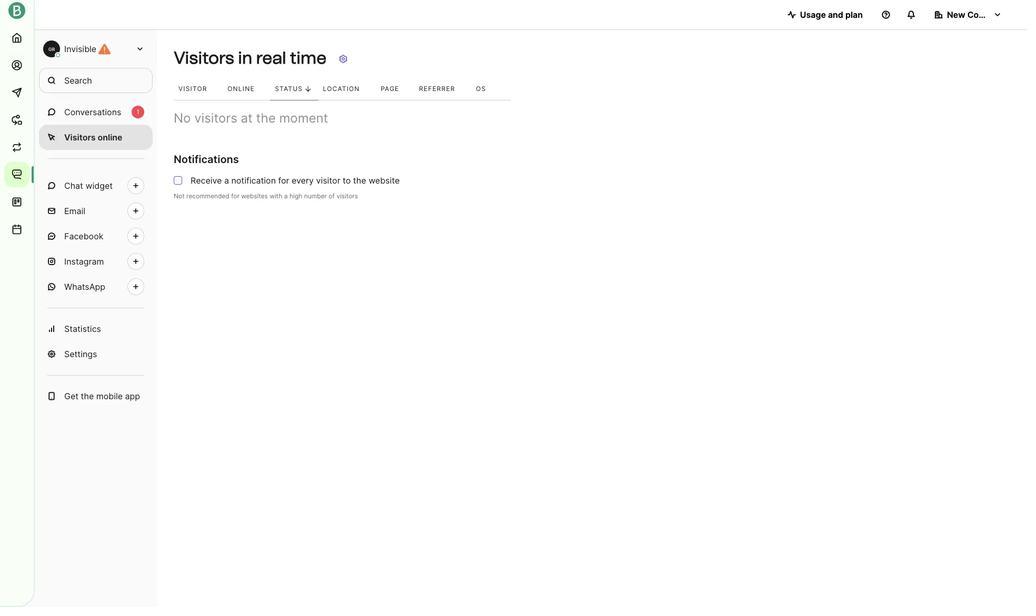 Task type: vqa. For each thing, say whether or not it's contained in the screenshot.
Connect an account
no



Task type: locate. For each thing, give the bounding box(es) containing it.
instagram link
[[39, 249, 153, 274]]

settings link
[[39, 342, 153, 367]]

the right get
[[81, 391, 94, 402]]

websites
[[241, 192, 268, 200]]

instagram
[[64, 256, 104, 267]]

visitors
[[174, 48, 234, 68], [64, 132, 96, 143]]

for
[[278, 175, 289, 186], [231, 192, 239, 200]]

0 vertical spatial for
[[278, 175, 289, 186]]

the
[[256, 111, 276, 126], [353, 175, 366, 186], [81, 391, 94, 402]]

0 vertical spatial visitors
[[174, 48, 234, 68]]

1
[[136, 108, 139, 116]]

1 vertical spatial a
[[284, 192, 288, 200]]

a
[[224, 175, 229, 186], [284, 192, 288, 200]]

get the mobile app
[[64, 391, 140, 402]]

visitors in real time
[[174, 48, 327, 68]]

1 vertical spatial the
[[353, 175, 366, 186]]

the right to
[[353, 175, 366, 186]]

1 horizontal spatial for
[[278, 175, 289, 186]]

statistics
[[64, 324, 101, 334]]

visitors left at
[[194, 111, 237, 126]]

whatsapp
[[64, 282, 105, 292]]

visitor
[[178, 85, 207, 93]]

visitors down to
[[337, 192, 358, 200]]

0 vertical spatial visitors
[[194, 111, 237, 126]]

0 vertical spatial a
[[224, 175, 229, 186]]

new company button
[[926, 4, 1010, 25]]

visitors
[[194, 111, 237, 126], [337, 192, 358, 200]]

website
[[369, 175, 400, 186]]

for up the with
[[278, 175, 289, 186]]

to
[[343, 175, 351, 186]]

online button
[[223, 78, 270, 100]]

usage and plan button
[[779, 4, 871, 25]]

1 vertical spatial for
[[231, 192, 239, 200]]

usage
[[800, 9, 826, 20]]

widget
[[86, 181, 113, 191]]

facebook
[[64, 231, 103, 242]]

0 horizontal spatial the
[[81, 391, 94, 402]]

visitors up visitor button
[[174, 48, 234, 68]]

1 horizontal spatial visitors
[[174, 48, 234, 68]]

a right the with
[[284, 192, 288, 200]]

search
[[64, 75, 92, 86]]

of
[[329, 192, 335, 200]]

conversations
[[64, 107, 121, 117]]

visitors down conversations
[[64, 132, 96, 143]]

number
[[304, 192, 327, 200]]

get
[[64, 391, 78, 402]]

0 horizontal spatial visitors
[[64, 132, 96, 143]]

1 vertical spatial visitors
[[337, 192, 358, 200]]

the right at
[[256, 111, 276, 126]]

2 vertical spatial the
[[81, 391, 94, 402]]

receive
[[191, 175, 222, 186]]

not recommended for websites with a high number of visitors
[[174, 192, 358, 200]]

search link
[[39, 68, 153, 93]]

invisible
[[64, 44, 96, 54]]

1 vertical spatial visitors
[[64, 132, 96, 143]]

chat widget link
[[39, 173, 153, 198]]

email
[[64, 206, 85, 216]]

facebook link
[[39, 224, 153, 249]]

1 horizontal spatial visitors
[[337, 192, 358, 200]]

0 horizontal spatial a
[[224, 175, 229, 186]]

high
[[290, 192, 302, 200]]

email link
[[39, 198, 153, 224]]

statistics link
[[39, 316, 153, 342]]

for left websites
[[231, 192, 239, 200]]

a right receive
[[224, 175, 229, 186]]

1 horizontal spatial the
[[256, 111, 276, 126]]

0 horizontal spatial for
[[231, 192, 239, 200]]



Task type: describe. For each thing, give the bounding box(es) containing it.
notification
[[231, 175, 276, 186]]

status button
[[270, 78, 318, 100]]

visitor button
[[174, 78, 223, 100]]

no
[[174, 111, 191, 126]]

new
[[947, 9, 965, 20]]

visitors online
[[64, 132, 122, 143]]

referrer button
[[414, 78, 471, 100]]

page button
[[376, 78, 414, 100]]

visitor
[[316, 175, 340, 186]]

no visitors at the moment
[[174, 111, 328, 126]]

location
[[323, 85, 360, 93]]

real
[[256, 48, 286, 68]]

visitors online link
[[39, 125, 153, 150]]

new company
[[947, 9, 1006, 20]]

with
[[270, 192, 282, 200]]

online
[[98, 132, 122, 143]]

and
[[828, 9, 843, 20]]

whatsapp link
[[39, 274, 153, 300]]

mobile
[[96, 391, 123, 402]]

chat
[[64, 181, 83, 191]]

referrer
[[419, 85, 455, 93]]

time
[[290, 48, 327, 68]]

settings
[[64, 349, 97, 360]]

0 horizontal spatial visitors
[[194, 111, 237, 126]]

online
[[228, 85, 255, 93]]

recommended
[[186, 192, 229, 200]]

usage and plan
[[800, 9, 863, 20]]

chat widget
[[64, 181, 113, 191]]

plan
[[845, 9, 863, 20]]

0 vertical spatial the
[[256, 111, 276, 126]]

every
[[292, 175, 314, 186]]

1 horizontal spatial a
[[284, 192, 288, 200]]

visitors for visitors in real time
[[174, 48, 234, 68]]

os button
[[471, 78, 501, 100]]

get the mobile app link
[[39, 384, 153, 409]]

gr
[[48, 46, 55, 52]]

os
[[476, 85, 486, 93]]

2 horizontal spatial the
[[353, 175, 366, 186]]

at
[[241, 111, 253, 126]]

in
[[238, 48, 252, 68]]

status
[[275, 85, 303, 93]]

visitors for visitors online
[[64, 132, 96, 143]]

page
[[381, 85, 399, 93]]

receive a notification for every visitor to the website
[[191, 175, 400, 186]]

company
[[967, 9, 1006, 20]]

moment
[[279, 111, 328, 126]]

app
[[125, 391, 140, 402]]

not
[[174, 192, 185, 200]]

notifications
[[174, 153, 239, 166]]

location button
[[318, 78, 376, 100]]



